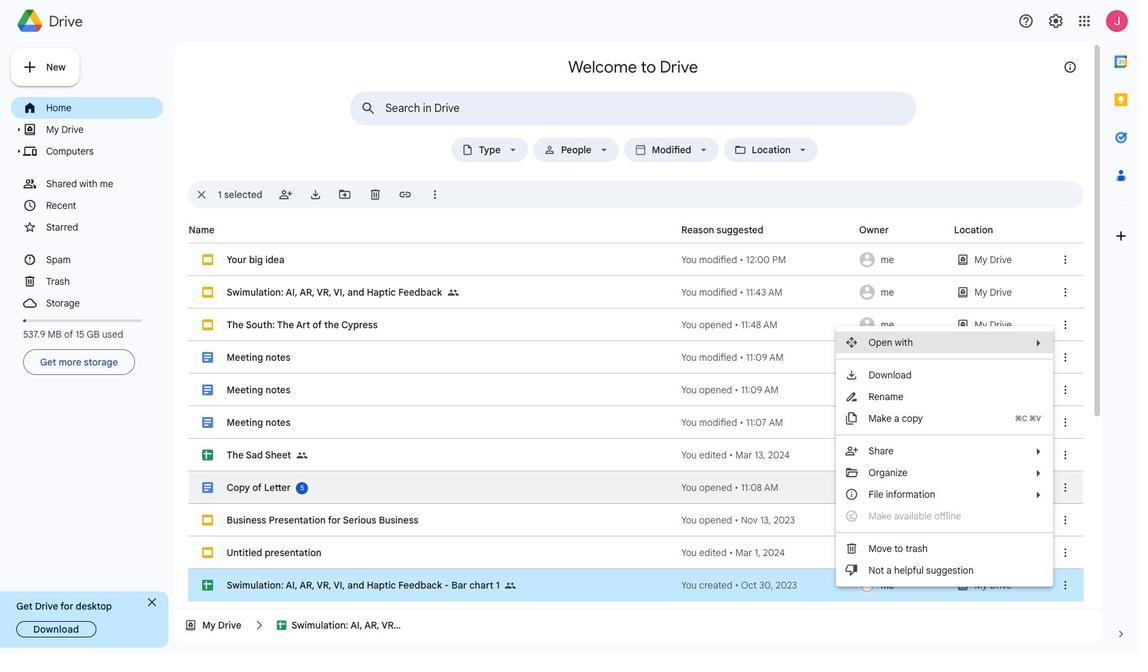 Task type: locate. For each thing, give the bounding box(es) containing it.
menu item
[[844, 506, 1045, 527]]

2 cell from the top
[[189, 276, 1083, 309]]

google docs image for google docs: meeting notes element associated with the you opened • 11:09 am element
[[202, 385, 213, 396]]

shared image for google sheets: swimulation: ai, ar, vr, vi, and haptic feedback - bar chart 1 element
[[505, 581, 516, 592]]

0 vertical spatial google docs: meeting notes element
[[227, 352, 291, 364]]

7 owned by me element from the top
[[855, 439, 950, 472]]

google docs: copy of letter element
[[227, 482, 291, 494]]

11 cell from the top
[[189, 570, 1083, 602]]

you modified • 11:07 am element
[[682, 416, 855, 430]]

owned by me element for you created • oct 30, 2023 element at the right of page
[[855, 570, 950, 602]]

google docs: meeting notes element for you modified • 11:07 am element
[[227, 417, 291, 429]]

not a helpful suggestion element
[[869, 560, 1045, 582]]

home element
[[46, 99, 161, 117]]

shared image for google sheets: the sad sheet element
[[297, 451, 308, 462]]

cell
[[189, 244, 1083, 276], [189, 276, 1083, 309], [189, 309, 1083, 341], [189, 341, 1083, 374], [189, 374, 1083, 407], [189, 407, 1083, 439], [189, 439, 1083, 472], [189, 472, 1083, 504], [189, 504, 1083, 537], [189, 537, 1083, 570], [189, 570, 1083, 602], [189, 602, 1083, 635]]

google slides image up google sheets image at the bottom
[[202, 548, 213, 559]]

2 vertical spatial google docs image
[[202, 417, 213, 428]]

google slides image for google slides: untitled presentation element on the left
[[202, 548, 213, 559]]

2 google docs image from the top
[[202, 385, 213, 396]]

2 vertical spatial google docs: meeting notes element
[[227, 417, 291, 429]]

6 owned by me element from the top
[[855, 407, 950, 439]]

3 owned by me element from the top
[[855, 309, 950, 341]]

3 google docs: meeting notes element from the top
[[227, 417, 291, 429]]

navigation
[[11, 97, 163, 378]]

you opened • 11:48 am element
[[682, 318, 855, 332]]

you edited • mar 13, 2024 element
[[682, 449, 855, 462]]

my drive image
[[949, 602, 1020, 635]]

location element
[[749, 145, 794, 155]]

essay - column chart 1 google sheets image
[[227, 602, 334, 635]]

google slides image
[[202, 255, 213, 265], [202, 287, 213, 298], [202, 515, 213, 526], [202, 548, 213, 559]]

make a copy element
[[869, 408, 1045, 430]]

owned by me element for you modified • 12:00 pm element
[[855, 244, 950, 276]]

1 owned by me element from the top
[[855, 244, 950, 276]]

google docs image
[[202, 352, 213, 363], [202, 385, 213, 396], [202, 417, 213, 428]]

1 vertical spatial google docs: meeting notes element
[[227, 384, 291, 396]]

8 owned by me element from the top
[[855, 472, 950, 504]]

owned by me element for you modified • 11:07 am element
[[855, 407, 950, 439]]

1 vertical spatial google docs image
[[202, 385, 213, 396]]

close image
[[148, 599, 156, 607]]

5 cell from the top
[[189, 374, 1083, 407]]

10 owned by me element from the top
[[855, 537, 950, 570]]

0 vertical spatial google docs image
[[202, 352, 213, 363]]

support image
[[1018, 13, 1035, 29]]

google slides image left google slides: your big idea element on the left
[[202, 255, 213, 265]]

3 google docs image from the top
[[202, 417, 213, 428]]

starred items element
[[46, 219, 161, 236]]

shared image
[[297, 451, 308, 462], [505, 570, 522, 602], [505, 581, 516, 592]]

file information element
[[869, 484, 1045, 506]]

google docs: meeting notes element for the you opened • 11:09 am element
[[227, 384, 291, 396]]

⌘c ⌘v element
[[1011, 408, 1045, 430]]

owned by me element
[[855, 244, 950, 276], [855, 276, 950, 309], [855, 309, 950, 341], [855, 341, 950, 374], [855, 374, 950, 407], [855, 407, 950, 439], [855, 439, 950, 472], [855, 472, 950, 504], [855, 504, 950, 537], [855, 537, 950, 570], [855, 570, 950, 602]]

google slides: business presentation for serious business element
[[227, 515, 419, 527]]

1 google slides image from the top
[[202, 255, 213, 265]]

shared image for google sheets: the sad sheet element
[[297, 439, 313, 472]]

1 google docs: meeting notes element from the top
[[227, 352, 291, 364]]

owned by me element for 'you edited • mar 1, 2024' element
[[855, 537, 950, 570]]

tree item
[[11, 97, 163, 119]]

google docs image for google docs: meeting notes element for you modified • 11:09 am "element"
[[202, 352, 213, 363]]

google slides image for the google slides: business presentation for serious business element
[[202, 515, 213, 526]]

tree
[[11, 97, 163, 314]]

9 owned by me element from the top
[[855, 504, 950, 537]]

4 cell from the top
[[189, 341, 1083, 374]]

2 google docs: meeting notes element from the top
[[227, 384, 291, 396]]

items shared with me element
[[46, 175, 161, 193]]

10 cell from the top
[[189, 537, 1083, 570]]

google docs image
[[202, 483, 213, 494]]

google sheets image
[[202, 580, 213, 591]]

owned by me element for you opened • 11:08 am element
[[855, 472, 950, 504]]

tab list
[[1102, 43, 1140, 616]]

organize element
[[869, 462, 1045, 484]]

4 google slides image from the top
[[202, 548, 213, 559]]

3 google slides image from the top
[[202, 515, 213, 526]]

google slides image down google docs icon
[[202, 515, 213, 526]]

shared image
[[448, 276, 464, 309], [448, 288, 459, 299], [297, 439, 313, 472]]

google slides image up google slides icon
[[202, 287, 213, 298]]

5 owned by me element from the top
[[855, 374, 950, 407]]

google docs: meeting notes element
[[227, 352, 291, 364], [227, 384, 291, 396], [227, 417, 291, 429]]

google slides image
[[202, 320, 213, 331]]

11 owned by me element from the top
[[855, 570, 950, 602]]

4 owned by me element from the top
[[855, 341, 950, 374]]

1 google docs image from the top
[[202, 352, 213, 363]]

toolbar
[[1077, 43, 1094, 83]]

you modified • 11:09 am element
[[682, 351, 855, 365]]

2 owned by me element from the top
[[855, 276, 950, 309]]

you modified • 11:43 am element
[[682, 286, 855, 299]]

6 cell from the top
[[189, 407, 1083, 439]]

share element
[[869, 441, 1045, 462]]

you edited • mar 1, 2024 element
[[682, 546, 855, 560]]



Task type: vqa. For each thing, say whether or not it's contained in the screenshot.
bottommost Google Slides icon
yes



Task type: describe. For each thing, give the bounding box(es) containing it.
rename element
[[869, 386, 1045, 408]]

1 cell from the top
[[189, 244, 1083, 276]]

google slides: the south: the art of the cypress element
[[227, 319, 378, 331]]

you modified • 12:00 pm element
[[682, 253, 855, 267]]

recent items element
[[46, 197, 161, 215]]

google slides: swimulation: ai, ar, vr, vi, and haptic feedback element
[[227, 286, 442, 299]]

google sheets: swimulation: ai, ar, vr, vi, and haptic feedback - bar chart 1 element
[[227, 580, 500, 592]]

8 cell from the top
[[189, 472, 1083, 504]]

7 cell from the top
[[189, 439, 1083, 472]]

shared image for google slides: swimulation: ai, ar, vr, vi, and haptic feedback element on the left of the page
[[448, 276, 464, 309]]

trashed items element
[[46, 273, 161, 291]]

google docs image for you modified • 11:07 am element's google docs: meeting notes element
[[202, 417, 213, 428]]

google slides: untitled presentation element
[[227, 547, 322, 559]]

you opened • nov 13, 2023 element
[[682, 514, 855, 527]]

2 google slides image from the top
[[202, 287, 213, 298]]

google sheets: the sad sheet element
[[227, 449, 291, 462]]

computers element
[[46, 143, 161, 160]]

google docs: meeting notes element for you modified • 11:09 am "element"
[[227, 352, 291, 364]]

owned by me element for you modified • 11:43 am element
[[855, 276, 950, 309]]

owned by me element for you modified • 11:09 am "element"
[[855, 341, 950, 374]]

shared image inside icon
[[448, 288, 459, 299]]

move to trash element
[[869, 538, 1045, 560]]

turn on offline options in settings element
[[869, 506, 1045, 527]]

you opened • 11:08 am element
[[682, 481, 855, 495]]

3 cell from the top
[[189, 309, 1083, 341]]

google slides image for google slides: your big idea element on the left
[[202, 255, 213, 265]]

12 cell from the top
[[189, 602, 1083, 635]]

download element
[[869, 365, 1045, 386]]

you opened • 11:09 am element
[[682, 384, 855, 397]]

9 cell from the top
[[189, 504, 1083, 537]]

google sheets image
[[202, 450, 213, 461]]

you created • oct 30, 2023 element
[[682, 579, 855, 593]]

storage element
[[46, 295, 161, 312]]

google slides: your big idea element
[[227, 254, 285, 266]]

owned by me element for the you opened • 11:48 am element
[[855, 309, 950, 341]]

my drive element
[[46, 121, 161, 138]]

owned by me element for you opened • nov 13, 2023 element
[[855, 504, 950, 537]]

owned by me element for you edited • mar 13, 2024 element
[[855, 439, 950, 472]]

spam element
[[46, 251, 161, 269]]

owned by me element for the you opened • 11:09 am element
[[855, 374, 950, 407]]

open with element
[[869, 332, 1045, 354]]

Search in Drive field
[[386, 102, 885, 115]]



